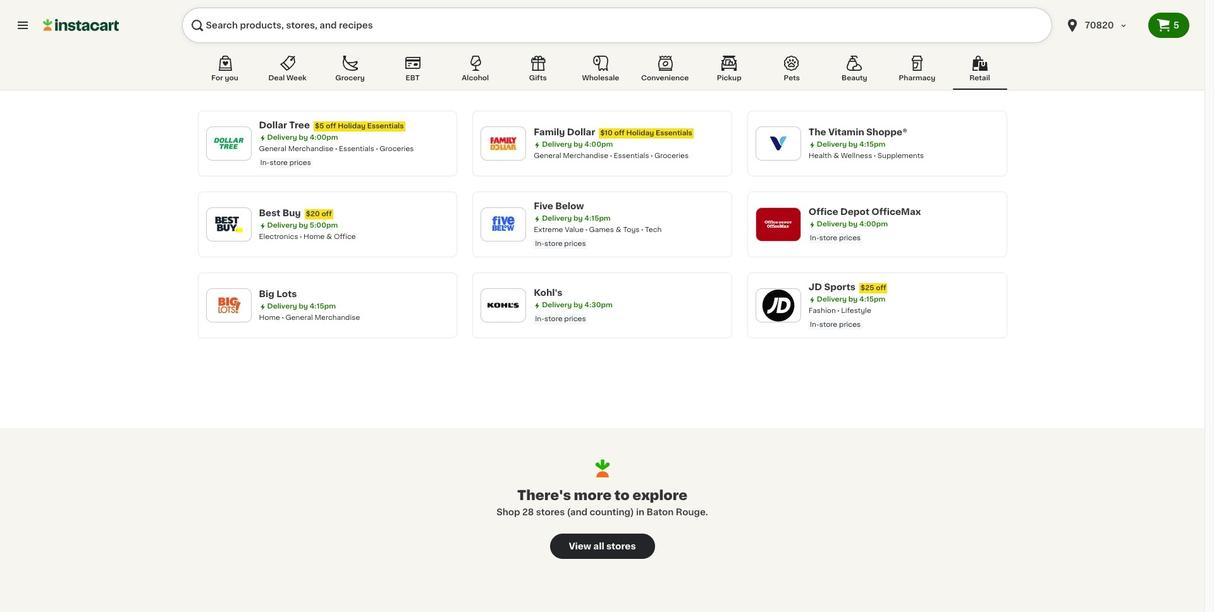 Task type: locate. For each thing, give the bounding box(es) containing it.
by for kohl's logo at the left of the page
[[574, 302, 583, 309]]

week
[[286, 75, 307, 82]]

sports
[[824, 283, 856, 292]]

holiday
[[338, 123, 365, 130], [626, 130, 654, 137]]

delivery for jd sports logo
[[817, 296, 847, 303]]

$10
[[600, 130, 613, 137]]

prices down value
[[564, 240, 586, 247]]

store
[[270, 159, 288, 166], [819, 235, 837, 242], [545, 240, 563, 247], [545, 316, 563, 323], [819, 321, 837, 328]]

4:15pm up extreme value games & toys tech
[[585, 215, 611, 222]]

0 horizontal spatial holiday
[[338, 123, 365, 130]]

1 horizontal spatial office
[[809, 207, 838, 216]]

office down 5:00pm
[[334, 233, 356, 240]]

best
[[259, 209, 280, 218]]

$20
[[306, 211, 320, 218]]

holiday right $10
[[626, 130, 654, 137]]

delivery for office depot officemax logo
[[817, 221, 847, 228]]

Search field
[[182, 8, 1052, 43]]

shop
[[497, 508, 520, 517]]

delivery for kohl's logo at the left of the page
[[542, 302, 572, 309]]

general merchandise essentials groceries down dollar tree $5 off holiday essentials
[[259, 145, 414, 152]]

big lots logo image
[[212, 289, 245, 322]]

4:15pm up health & wellness supplements
[[859, 141, 886, 148]]

general down family
[[534, 152, 561, 159]]

prices down lifestyle
[[839, 321, 861, 328]]

essentials
[[367, 123, 404, 130], [656, 130, 692, 137], [339, 145, 374, 152], [614, 152, 649, 159]]

0 horizontal spatial 4:00pm
[[310, 134, 338, 141]]

0 vertical spatial stores
[[536, 508, 565, 517]]

prices
[[289, 159, 311, 166], [839, 235, 861, 242], [564, 240, 586, 247], [564, 316, 586, 323], [839, 321, 861, 328]]

off up 5:00pm
[[321, 211, 332, 218]]

essentials down convenience at the top right of the page
[[656, 130, 692, 137]]

shop categories tab list
[[198, 53, 1007, 90]]

off inside best buy $20 off
[[321, 211, 332, 218]]

1 horizontal spatial stores
[[606, 542, 636, 551]]

in-store prices down tree
[[260, 159, 311, 166]]

& down 5:00pm
[[326, 233, 332, 240]]

0 horizontal spatial delivery by 4:00pm
[[267, 134, 338, 141]]

in- right dollar tree logo
[[260, 159, 270, 166]]

4:15pm for below
[[585, 215, 611, 222]]

in-store prices down the delivery by 4:30pm
[[535, 316, 586, 323]]

merchandise for dollar tree
[[288, 145, 334, 152]]

off inside dollar tree $5 off holiday essentials
[[326, 123, 336, 130]]

the vitamin shoppe®
[[809, 128, 908, 137]]

in-store prices down fashion lifestyle
[[810, 321, 861, 328]]

holiday right $5 on the top of the page
[[338, 123, 365, 130]]

0 horizontal spatial home
[[259, 314, 280, 321]]

shoppe®
[[866, 128, 908, 137]]

0 horizontal spatial office
[[334, 233, 356, 240]]

alcohol button
[[448, 53, 503, 90]]

delivery by 4:00pm for dollar
[[542, 141, 613, 148]]

the
[[809, 128, 826, 137]]

off inside "family dollar $10 off holiday essentials"
[[614, 130, 625, 137]]

in- down extreme
[[535, 240, 545, 247]]

2 horizontal spatial 4:00pm
[[859, 221, 888, 228]]

by up value
[[574, 215, 583, 222]]

store up best
[[270, 159, 288, 166]]

baton
[[647, 508, 674, 517]]

4:15pm for vitamin
[[859, 141, 886, 148]]

by for dollar tree logo
[[299, 134, 308, 141]]

stores right 'all'
[[606, 542, 636, 551]]

in-store prices down extreme
[[535, 240, 586, 247]]

supplements
[[878, 152, 924, 159]]

off right $10
[[614, 130, 625, 137]]

to
[[615, 489, 630, 502]]

tech
[[645, 226, 662, 233]]

for you button
[[198, 53, 252, 90]]

groceries for family dollar
[[654, 152, 689, 159]]

off inside the jd sports $25 off
[[876, 285, 886, 292]]

in- for fashion
[[810, 321, 819, 328]]

2 horizontal spatial &
[[834, 152, 839, 159]]

alcohol
[[462, 75, 489, 82]]

None search field
[[182, 8, 1052, 43]]

vitamin
[[828, 128, 864, 137]]

delivery down "five below"
[[542, 215, 572, 222]]

family
[[534, 128, 565, 137]]

2 horizontal spatial delivery by 4:00pm
[[817, 221, 888, 228]]

store for essentials
[[270, 159, 288, 166]]

off right $5 on the top of the page
[[326, 123, 336, 130]]

general right dollar tree logo
[[259, 145, 286, 152]]

office left depot
[[809, 207, 838, 216]]

store down extreme
[[545, 240, 563, 247]]

prices for games & toys
[[564, 240, 586, 247]]

pharmacy button
[[890, 53, 944, 90]]

& left toys
[[616, 226, 621, 233]]

delivery by 4:00pm down family
[[542, 141, 613, 148]]

rouge.
[[676, 508, 708, 517]]

home down big
[[259, 314, 280, 321]]

delivery down depot
[[817, 221, 847, 228]]

five below
[[534, 202, 584, 211]]

delivery up fashion lifestyle
[[817, 296, 847, 303]]

&
[[834, 152, 839, 159], [616, 226, 621, 233], [326, 233, 332, 240]]

store down fashion
[[819, 321, 837, 328]]

0 vertical spatial office
[[809, 207, 838, 216]]

explore
[[633, 489, 688, 502]]

delivery by 4:15pm up value
[[542, 215, 611, 222]]

view
[[569, 542, 591, 551]]

by up lifestyle
[[848, 296, 858, 303]]

holiday for dollar
[[626, 130, 654, 137]]

delivery down big lots
[[267, 303, 297, 310]]

general merchandise essentials groceries
[[259, 145, 414, 152], [534, 152, 689, 159]]

off right $25
[[876, 285, 886, 292]]

delivery by 4:15pm
[[817, 141, 886, 148], [542, 215, 611, 222], [817, 296, 886, 303], [267, 303, 336, 310]]

70820 button
[[1057, 8, 1148, 43]]

store for lifestyle
[[819, 321, 837, 328]]

by for five below logo on the top left of page
[[574, 215, 583, 222]]

by down tree
[[299, 134, 308, 141]]

delivery up health
[[817, 141, 847, 148]]

grocery
[[335, 75, 365, 82]]

delivery by 4:00pm down tree
[[267, 134, 338, 141]]

dollar tree logo image
[[212, 127, 245, 160]]

office
[[809, 207, 838, 216], [334, 233, 356, 240]]

4:15pm
[[859, 141, 886, 148], [585, 215, 611, 222], [859, 296, 886, 303], [310, 303, 336, 310]]

in-
[[260, 159, 270, 166], [810, 235, 819, 242], [535, 240, 545, 247], [535, 316, 545, 323], [810, 321, 819, 328]]

store down "kohl's"
[[545, 316, 563, 323]]

by up home general merchandise
[[299, 303, 308, 310]]

dollar left tree
[[259, 121, 287, 130]]

delivery by 4:15pm for vitamin
[[817, 141, 886, 148]]

by up wellness
[[848, 141, 858, 148]]

groceries
[[380, 145, 414, 152], [654, 152, 689, 159]]

home
[[304, 233, 325, 240], [259, 314, 280, 321]]

stores
[[536, 508, 565, 517], [606, 542, 636, 551]]

4:15pm up home general merchandise
[[310, 303, 336, 310]]

& right health
[[834, 152, 839, 159]]

delivery down tree
[[267, 134, 297, 141]]

general for family dollar
[[534, 152, 561, 159]]

wholesale button
[[573, 53, 628, 90]]

general merchandise essentials groceries down $10
[[534, 152, 689, 159]]

below
[[555, 202, 584, 211]]

delivery by 4:00pm down depot
[[817, 221, 888, 228]]

in- down fashion
[[810, 321, 819, 328]]

there's more to explore shop 28 stores (and counting) in baton rouge.
[[497, 489, 708, 517]]

0 horizontal spatial stores
[[536, 508, 565, 517]]

in-store prices for lifestyle
[[810, 321, 861, 328]]

off
[[326, 123, 336, 130], [614, 130, 625, 137], [321, 211, 332, 218], [876, 285, 886, 292]]

home down 5:00pm
[[304, 233, 325, 240]]

there's
[[517, 489, 571, 502]]

more
[[574, 489, 612, 502]]

instacart image
[[43, 18, 119, 33]]

1 vertical spatial stores
[[606, 542, 636, 551]]

delivery for best buy logo
[[267, 222, 297, 229]]

stores down there's
[[536, 508, 565, 517]]

merchandise
[[288, 145, 334, 152], [563, 152, 608, 159], [315, 314, 360, 321]]

4:00pm down $5 on the top of the page
[[310, 134, 338, 141]]

0 vertical spatial home
[[304, 233, 325, 240]]

dollar
[[259, 121, 287, 130], [567, 128, 595, 137]]

holiday inside "family dollar $10 off holiday essentials"
[[626, 130, 654, 137]]

by down depot
[[848, 221, 858, 228]]

1 horizontal spatial general merchandise essentials groceries
[[534, 152, 689, 159]]

store for games & toys
[[545, 240, 563, 247]]

by up electronics home & office
[[299, 222, 308, 229]]

0 horizontal spatial &
[[326, 233, 332, 240]]

0 horizontal spatial groceries
[[380, 145, 414, 152]]

family dollar logo image
[[487, 127, 520, 160]]

dollar left $10
[[567, 128, 595, 137]]

delivery
[[267, 134, 297, 141], [542, 141, 572, 148], [817, 141, 847, 148], [542, 215, 572, 222], [817, 221, 847, 228], [267, 222, 297, 229], [817, 296, 847, 303], [542, 302, 572, 309], [267, 303, 297, 310]]

delivery for the family dollar logo
[[542, 141, 572, 148]]

beauty button
[[827, 53, 882, 90]]

in- for extreme value
[[535, 240, 545, 247]]

in- for general merchandise
[[260, 159, 270, 166]]

0 horizontal spatial general merchandise essentials groceries
[[259, 145, 414, 152]]

4:00pm down office depot officemax
[[859, 221, 888, 228]]

depot
[[840, 207, 870, 216]]

1 horizontal spatial groceries
[[654, 152, 689, 159]]

delivery down family
[[542, 141, 572, 148]]

delivery by 4:00pm
[[267, 134, 338, 141], [542, 141, 613, 148], [817, 221, 888, 228]]

by down "family dollar $10 off holiday essentials"
[[574, 141, 583, 148]]

delivery by 4:15pm up home general merchandise
[[267, 303, 336, 310]]

stores inside button
[[606, 542, 636, 551]]

delivery for big lots logo
[[267, 303, 297, 310]]

1 horizontal spatial 4:00pm
[[585, 141, 613, 148]]

by left 4:30pm
[[574, 302, 583, 309]]

1 horizontal spatial holiday
[[626, 130, 654, 137]]

lifestyle
[[841, 307, 871, 314]]

retail button
[[953, 53, 1007, 90]]

kohl's
[[534, 288, 563, 297]]

in-store prices for games & toys
[[535, 240, 586, 247]]

delivery up electronics
[[267, 222, 297, 229]]

pets button
[[765, 53, 819, 90]]

delivery by 4:15pm for lots
[[267, 303, 336, 310]]

general merchandise essentials groceries for family dollar
[[534, 152, 689, 159]]

extreme
[[534, 226, 563, 233]]

general down lots
[[285, 314, 313, 321]]

tree
[[289, 121, 310, 130]]

delivery by 4:15pm up wellness
[[817, 141, 886, 148]]

delivery down "kohl's"
[[542, 302, 572, 309]]

4:00pm down $10
[[585, 141, 613, 148]]

holiday inside dollar tree $5 off holiday essentials
[[338, 123, 365, 130]]

prices down tree
[[289, 159, 311, 166]]

delivery by 4:15pm for below
[[542, 215, 611, 222]]

by for office depot officemax logo
[[848, 221, 858, 228]]

gifts button
[[511, 53, 565, 90]]

1 vertical spatial home
[[259, 314, 280, 321]]

essentials down ebt "button"
[[367, 123, 404, 130]]

pets
[[784, 75, 800, 82]]

4:15pm down $25
[[859, 296, 886, 303]]

4:15pm for lots
[[310, 303, 336, 310]]

1 horizontal spatial delivery by 4:00pm
[[542, 141, 613, 148]]

4:00pm
[[310, 134, 338, 141], [585, 141, 613, 148], [859, 221, 888, 228]]



Task type: describe. For each thing, give the bounding box(es) containing it.
best buy logo image
[[212, 208, 245, 241]]

big lots
[[259, 290, 297, 298]]

stores inside the there's more to explore shop 28 stores (and counting) in baton rouge.
[[536, 508, 565, 517]]

5
[[1174, 21, 1179, 30]]

groceries for dollar tree
[[380, 145, 414, 152]]

deal
[[268, 75, 285, 82]]

pickup
[[717, 75, 742, 82]]

ebt button
[[386, 53, 440, 90]]

office depot officemax logo image
[[762, 208, 795, 241]]

off for sports
[[876, 285, 886, 292]]

essentials down dollar tree $5 off holiday essentials
[[339, 145, 374, 152]]

the vitamin shoppe® logo image
[[762, 127, 795, 160]]

essentials inside "family dollar $10 off holiday essentials"
[[656, 130, 692, 137]]

pharmacy
[[899, 75, 935, 82]]

jd
[[809, 283, 822, 292]]

5 button
[[1148, 13, 1189, 38]]

view all stores button
[[550, 534, 655, 559]]

prices down the delivery by 4:30pm
[[564, 316, 586, 323]]

1 horizontal spatial dollar
[[567, 128, 595, 137]]

4:00pm for tree
[[310, 134, 338, 141]]

view all stores link
[[550, 534, 655, 559]]

1 vertical spatial office
[[334, 233, 356, 240]]

0 horizontal spatial dollar
[[259, 121, 287, 130]]

off for dollar
[[614, 130, 625, 137]]

by for the family dollar logo
[[574, 141, 583, 148]]

ebt
[[406, 75, 420, 82]]

fashion
[[809, 307, 836, 314]]

home general merchandise
[[259, 314, 360, 321]]

wholesale
[[582, 75, 619, 82]]

delivery for the vitamin shoppe® logo
[[817, 141, 847, 148]]

counting)
[[590, 508, 634, 517]]

delivery for dollar tree logo
[[267, 134, 297, 141]]

grocery button
[[323, 53, 377, 90]]

general for dollar tree
[[259, 145, 286, 152]]

$25
[[861, 285, 874, 292]]

4:00pm for dollar
[[585, 141, 613, 148]]

by for the vitamin shoppe® logo
[[848, 141, 858, 148]]

deal week
[[268, 75, 307, 82]]

health
[[809, 152, 832, 159]]

by for best buy logo
[[299, 222, 308, 229]]

big
[[259, 290, 274, 298]]

convenience
[[641, 75, 689, 82]]

28
[[522, 508, 534, 517]]

essentials down "family dollar $10 off holiday essentials"
[[614, 152, 649, 159]]

in- right office depot officemax logo
[[810, 235, 819, 242]]

prices for essentials
[[289, 159, 311, 166]]

extreme value games & toys tech
[[534, 226, 662, 233]]

convenience button
[[636, 53, 694, 90]]

health & wellness supplements
[[809, 152, 924, 159]]

deal week button
[[260, 53, 315, 90]]

delivery by 4:00pm for tree
[[267, 134, 338, 141]]

store down office depot officemax
[[819, 235, 837, 242]]

delivery by 5:00pm
[[267, 222, 338, 229]]

for
[[211, 75, 223, 82]]

in-store prices for essentials
[[260, 159, 311, 166]]

electronics home & office
[[259, 233, 356, 240]]

family dollar $10 off holiday essentials
[[534, 128, 692, 137]]

prices down depot
[[839, 235, 861, 242]]

five
[[534, 202, 553, 211]]

office depot officemax
[[809, 207, 921, 216]]

officemax
[[872, 207, 921, 216]]

toys
[[623, 226, 640, 233]]

gifts
[[529, 75, 547, 82]]

electronics
[[259, 233, 298, 240]]

all
[[593, 542, 604, 551]]

in
[[636, 508, 644, 517]]

you
[[225, 75, 238, 82]]

4:30pm
[[585, 302, 613, 309]]

by for jd sports logo
[[848, 296, 858, 303]]

1 horizontal spatial &
[[616, 226, 621, 233]]

buy
[[282, 209, 301, 218]]

1 horizontal spatial home
[[304, 233, 325, 240]]

fashion lifestyle
[[809, 307, 871, 314]]

(and
[[567, 508, 587, 517]]

dollar tree $5 off holiday essentials
[[259, 121, 404, 130]]

kohl's logo image
[[487, 289, 520, 322]]

jd sports logo image
[[762, 289, 795, 322]]

for you
[[211, 75, 238, 82]]

merchandise for family dollar
[[563, 152, 608, 159]]

lots
[[276, 290, 297, 298]]

off for buy
[[321, 211, 332, 218]]

off for tree
[[326, 123, 336, 130]]

prices for lifestyle
[[839, 321, 861, 328]]

essentials inside dollar tree $5 off holiday essentials
[[367, 123, 404, 130]]

$5
[[315, 123, 324, 130]]

beauty
[[842, 75, 867, 82]]

by for big lots logo
[[299, 303, 308, 310]]

best buy $20 off
[[259, 209, 332, 218]]

retail
[[970, 75, 990, 82]]

5:00pm
[[310, 222, 338, 229]]

in-store prices down depot
[[810, 235, 861, 242]]

view all stores
[[569, 542, 636, 551]]

holiday for tree
[[338, 123, 365, 130]]

70820
[[1085, 21, 1114, 30]]

delivery by 4:15pm up lifestyle
[[817, 296, 886, 303]]

jd sports $25 off
[[809, 283, 886, 292]]

in- down "kohl's"
[[535, 316, 545, 323]]

five below logo image
[[487, 208, 520, 241]]

general merchandise essentials groceries for dollar tree
[[259, 145, 414, 152]]

games
[[589, 226, 614, 233]]

delivery by 4:30pm
[[542, 302, 613, 309]]

wellness
[[841, 152, 872, 159]]

value
[[565, 226, 584, 233]]

70820 button
[[1065, 8, 1141, 43]]

delivery for five below logo on the top left of page
[[542, 215, 572, 222]]

pickup button
[[702, 53, 756, 90]]



Task type: vqa. For each thing, say whether or not it's contained in the screenshot.
Prices related to Lifestyle
yes



